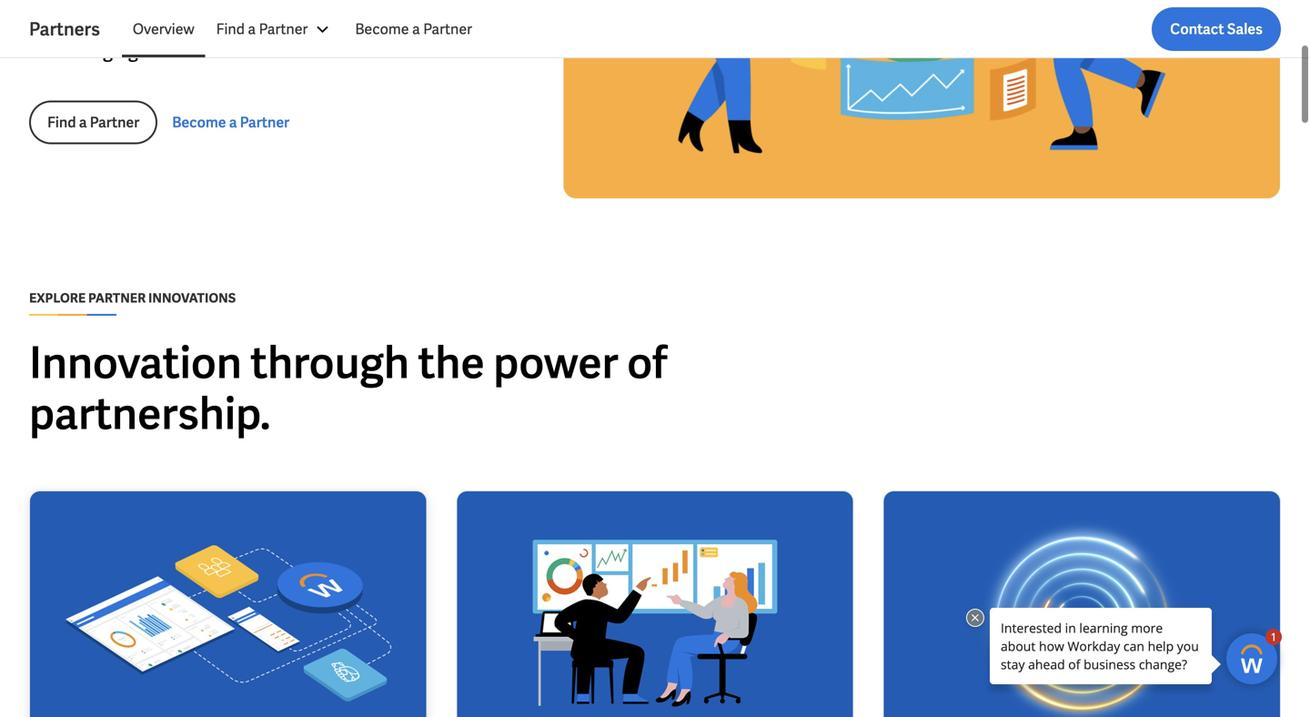 Task type: describe. For each thing, give the bounding box(es) containing it.
0 horizontal spatial become a partner link
[[172, 111, 290, 133]]

explore partner innovations
[[29, 290, 236, 306]]

a for find a partner dropdown button
[[248, 20, 256, 39]]

0 vertical spatial become a partner link
[[344, 7, 483, 51]]

become for become a partner link to the left
[[172, 113, 226, 132]]

partner for find a partner dropdown button
[[259, 20, 308, 39]]

partner for the find a partner link
[[90, 113, 139, 132]]

innovations
[[148, 290, 236, 306]]

learn more about industry accelerators. image
[[457, 491, 853, 717]]

innovation
[[29, 334, 242, 391]]

contact sales link
[[1152, 7, 1281, 51]]

power
[[493, 334, 619, 391]]

contact sales
[[1170, 20, 1263, 39]]

find for the find a partner link
[[47, 113, 76, 132]]

become for the topmost become a partner link
[[355, 20, 409, 39]]

find a partner for find a partner dropdown button
[[216, 20, 308, 39]]

explore the workday solutions marketplace. image
[[30, 491, 426, 717]]

overview
[[133, 20, 194, 39]]

of
[[627, 334, 667, 391]]

find a partner for the find a partner link
[[47, 113, 139, 132]]

partner for the topmost become a partner link
[[423, 20, 472, 39]]

a for the topmost become a partner link
[[412, 20, 420, 39]]



Task type: vqa. For each thing, say whether or not it's contained in the screenshot.
Take
no



Task type: locate. For each thing, give the bounding box(es) containing it.
partners link
[[29, 16, 122, 42]]

sales
[[1227, 20, 1263, 39]]

1 horizontal spatial become a partner link
[[344, 7, 483, 51]]

find a partner link
[[29, 100, 158, 144]]

menu containing overview
[[122, 7, 483, 51]]

0 horizontal spatial become a partner
[[172, 113, 290, 132]]

the
[[418, 334, 485, 391]]

partner
[[259, 20, 308, 39], [423, 20, 472, 39], [90, 113, 139, 132], [240, 113, 290, 132]]

1 vertical spatial become
[[172, 113, 226, 132]]

1 horizontal spatial become
[[355, 20, 409, 39]]

become a partner link
[[344, 7, 483, 51], [172, 111, 290, 133]]

1 horizontal spatial find
[[216, 20, 245, 39]]

1 vertical spatial become a partner
[[172, 113, 290, 132]]

become inside list
[[355, 20, 409, 39]]

1 horizontal spatial find a partner
[[216, 20, 308, 39]]

better together - workday and our partners image
[[564, 0, 1280, 198]]

find a partner button
[[205, 7, 344, 51]]

become
[[355, 20, 409, 39], [172, 113, 226, 132]]

0 vertical spatial find a partner
[[216, 20, 308, 39]]

list
[[122, 7, 1281, 51]]

find for find a partner dropdown button
[[216, 20, 245, 39]]

1 vertical spatial find a partner
[[47, 113, 139, 132]]

1 horizontal spatial become a partner
[[355, 20, 472, 39]]

list containing overview
[[122, 7, 1281, 51]]

explore the workday ai and ml solutions. image
[[884, 491, 1280, 717]]

a
[[248, 20, 256, 39], [412, 20, 420, 39], [79, 113, 87, 132], [229, 113, 237, 132]]

1 vertical spatial find
[[47, 113, 76, 132]]

find a partner inside the find a partner link
[[47, 113, 139, 132]]

overview link
[[122, 7, 205, 51]]

contact
[[1170, 20, 1224, 39]]

0 vertical spatial become a partner
[[355, 20, 472, 39]]

a for the find a partner link
[[79, 113, 87, 132]]

partnership.
[[29, 385, 271, 442]]

0 vertical spatial become
[[355, 20, 409, 39]]

1 vertical spatial become a partner link
[[172, 111, 290, 133]]

0 horizontal spatial find
[[47, 113, 76, 132]]

through
[[251, 334, 410, 391]]

find inside dropdown button
[[216, 20, 245, 39]]

become a partner
[[355, 20, 472, 39], [172, 113, 290, 132]]

0 vertical spatial find
[[216, 20, 245, 39]]

partner for become a partner link to the left
[[240, 113, 290, 132]]

partner inside dropdown button
[[259, 20, 308, 39]]

innovation through the power of partnership.
[[29, 334, 667, 442]]

explore
[[29, 290, 86, 306]]

find
[[216, 20, 245, 39], [47, 113, 76, 132]]

find a partner inside find a partner dropdown button
[[216, 20, 308, 39]]

a for become a partner link to the left
[[229, 113, 237, 132]]

partners
[[29, 17, 100, 41]]

partner
[[88, 290, 146, 306]]

a inside dropdown button
[[248, 20, 256, 39]]

find a partner
[[216, 20, 308, 39], [47, 113, 139, 132]]

0 horizontal spatial find a partner
[[47, 113, 139, 132]]

menu
[[122, 7, 483, 51]]

0 horizontal spatial become
[[172, 113, 226, 132]]



